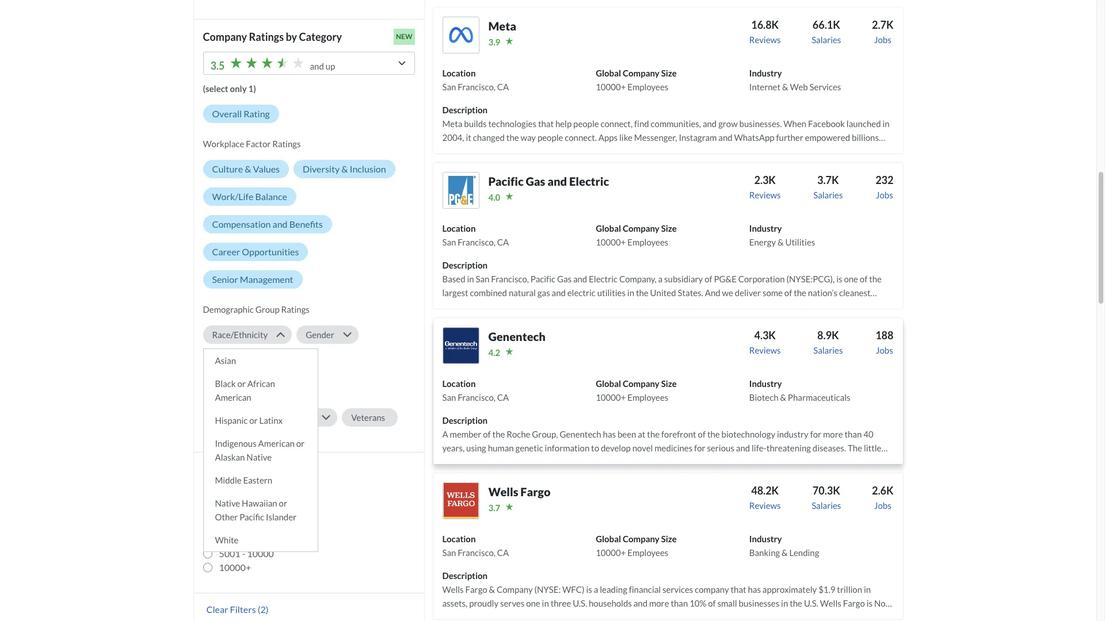 Task type: locate. For each thing, give the bounding box(es) containing it.
help right that
[[556, 119, 572, 129]]

ratings for factor
[[273, 139, 301, 149]]

toward
[[664, 146, 692, 157]]

3 reviews from the top
[[750, 345, 781, 356]]

caregiver
[[276, 413, 313, 423]]

(select
[[203, 83, 228, 94]]

francisco, for genentech
[[458, 393, 496, 403]]

global company size 10000+ employees
[[596, 68, 677, 92], [596, 223, 677, 248], [596, 379, 677, 403], [596, 534, 677, 559]]

wells
[[489, 485, 519, 499]]

2 global company size 10000+ employees from the top
[[596, 223, 677, 248]]

70.3k
[[813, 485, 841, 498]]

race/ethnicity
[[212, 330, 268, 340]]

location down genentech image
[[443, 379, 476, 389]]

values
[[253, 164, 280, 174]]

instagram
[[679, 132, 717, 143]]

the down now,
[[517, 160, 529, 170]]

employees for wells fargo
[[628, 548, 669, 559]]

experiences
[[734, 146, 779, 157]]

work/life balance button
[[203, 188, 297, 206]]

ca for wells fargo
[[497, 548, 509, 559]]

san down pacific gas and electric image
[[443, 237, 456, 248]]

salaries for wells fargo
[[812, 501, 842, 511]]

the
[[507, 132, 519, 143], [471, 146, 484, 157], [517, 160, 529, 170]]

global company size 10000+ employees for genentech
[[596, 379, 677, 403]]

whatsapp
[[735, 132, 775, 143]]

or inside indigenous american or alaskan native
[[296, 439, 305, 449]]

industry inside industry internet & web services
[[750, 68, 782, 78]]

reviews down 2.3k
[[750, 190, 781, 200]]

global company size 10000+ employees for meta
[[596, 68, 677, 92]]

company for wells fargo
[[623, 534, 660, 545]]

10000+ for wells fargo
[[596, 548, 626, 559]]

or inside native hawaiian or other pacific islander
[[279, 499, 287, 509]]

- right 201
[[237, 507, 240, 518]]

0 vertical spatial like
[[620, 132, 633, 143]]

0 vertical spatial american
[[215, 393, 252, 403]]

reviews for wells fargo
[[750, 501, 781, 511]]

native inside indigenous american or alaskan native
[[247, 453, 272, 463]]

232 jobs
[[876, 174, 894, 200]]

3.7
[[489, 503, 501, 514]]

jobs inside the 2.7k jobs
[[875, 34, 892, 45]]

3 san from the top
[[443, 393, 456, 403]]

location down meta image
[[443, 68, 476, 78]]

1 horizontal spatial people
[[574, 119, 599, 129]]

4.3k
[[755, 329, 776, 342]]

& for pacific gas and electric
[[778, 237, 784, 248]]

ratings right factor
[[273, 139, 301, 149]]

-
[[226, 480, 229, 491], [232, 493, 235, 504], [237, 507, 240, 518], [237, 521, 240, 532], [242, 535, 245, 546], [242, 549, 245, 560]]

global for meta
[[596, 68, 621, 78]]

0 horizontal spatial native
[[215, 499, 240, 509]]

0 horizontal spatial pacific
[[240, 512, 264, 523]]

native inside native hawaiian or other pacific islander
[[215, 499, 240, 509]]

2 reviews from the top
[[750, 190, 781, 200]]

location san francisco, ca down 3.7
[[443, 534, 509, 559]]

description for genentech
[[443, 416, 488, 426]]

ca down 4.0
[[497, 237, 509, 248]]

industry inside industry banking & lending
[[750, 534, 782, 545]]

african
[[247, 379, 275, 389]]

businesses.
[[740, 119, 782, 129]]

- for 1
[[226, 480, 229, 491]]

francisco, down 3.7
[[458, 548, 496, 559]]

1 horizontal spatial american
[[258, 439, 295, 449]]

location down pacific gas and electric image
[[443, 223, 476, 234]]

1 - 50
[[219, 480, 242, 491]]

& left web
[[783, 82, 789, 92]]

501
[[219, 521, 235, 532]]

0 horizontal spatial help
[[478, 160, 495, 170]]

people up the connect.
[[574, 119, 599, 129]]

& right biotech
[[781, 393, 787, 403]]

industry biotech & pharmaceuticals
[[750, 379, 851, 403]]

4.3k reviews
[[750, 329, 781, 356]]

4 ca from the top
[[497, 548, 509, 559]]

native up global company size
[[247, 453, 272, 463]]

location down wells fargo image
[[443, 534, 476, 545]]

2 employees from the top
[[628, 237, 669, 248]]

1 location from the top
[[443, 68, 476, 78]]

& for meta
[[783, 82, 789, 92]]

2.3k
[[755, 174, 776, 187]]

native up other
[[215, 499, 240, 509]]

0 vertical spatial pacific
[[489, 174, 524, 188]]

reviews for meta
[[750, 34, 781, 45]]

energy
[[750, 237, 776, 248]]

salaries down 3.7k
[[814, 190, 843, 200]]

ca up technologies
[[497, 82, 509, 92]]

career opportunities button
[[203, 243, 308, 261]]

or left latinx
[[249, 416, 258, 426]]

2 vertical spatial the
[[517, 160, 529, 170]]

jobs inside the 232 jobs
[[876, 190, 894, 200]]

1 description from the top
[[443, 105, 488, 115]]

jobs down 188
[[876, 345, 894, 356]]

company
[[203, 30, 247, 43], [623, 68, 660, 78], [623, 223, 660, 234], [623, 379, 660, 389], [235, 464, 279, 477], [623, 534, 660, 545]]

1
[[219, 480, 224, 491]]

or left the family
[[239, 413, 248, 423]]

company for genentech
[[623, 379, 660, 389]]

in right launched
[[883, 119, 890, 129]]

4 reviews from the top
[[750, 501, 781, 511]]

50
[[231, 480, 242, 491]]

0 vertical spatial in
[[883, 119, 890, 129]]

changed
[[473, 132, 505, 143]]

moving
[[562, 146, 589, 157]]

or right black
[[238, 379, 246, 389]]

1 ca from the top
[[497, 82, 509, 92]]

0 vertical spatial ratings
[[249, 30, 284, 43]]

1 vertical spatial native
[[215, 499, 240, 509]]

2 horizontal spatial meta
[[532, 146, 552, 157]]

employees for meta
[[628, 82, 669, 92]]

in left "social"
[[587, 160, 594, 170]]

0 vertical spatial native
[[247, 453, 272, 463]]

salaries down 66.1k
[[812, 34, 842, 45]]

or up islander
[[279, 499, 287, 509]]

american down black
[[215, 393, 252, 403]]

1 horizontal spatial like
[[781, 146, 794, 157]]

1 global company size 10000+ employees from the top
[[596, 68, 677, 92]]

4 francisco, from the top
[[458, 548, 496, 559]]

now,
[[511, 146, 531, 157]]

- right 501
[[237, 521, 240, 532]]

and left the up
[[310, 61, 324, 71]]

- right 1001 at the bottom
[[242, 535, 245, 546]]

meta up next
[[532, 146, 552, 157]]

reality
[[443, 160, 467, 170]]

2 francisco, from the top
[[458, 237, 496, 248]]

size for genentech
[[662, 379, 677, 389]]

location san francisco, ca for genentech
[[443, 379, 509, 403]]

the up to
[[471, 146, 484, 157]]

1 vertical spatial help
[[478, 160, 495, 170]]

in
[[883, 119, 890, 129], [587, 160, 594, 170]]

jobs inside 2.6k jobs
[[875, 501, 892, 511]]

company ratings by category
[[203, 30, 342, 43]]

american inside black or african american
[[215, 393, 252, 403]]

10000+ for meta
[[596, 82, 626, 92]]

san down wells fargo image
[[443, 548, 456, 559]]

0 vertical spatial meta
[[489, 19, 517, 33]]

global company size 10000+ employees for pacific gas and electric
[[596, 223, 677, 248]]

1 reviews from the top
[[750, 34, 781, 45]]

utilities
[[786, 237, 816, 248]]

meta
[[489, 19, 517, 33], [443, 119, 463, 129], [532, 146, 552, 157]]

san down genentech image
[[443, 393, 456, 403]]

0 vertical spatial people
[[574, 119, 599, 129]]

and left virtual on the right of page
[[840, 146, 854, 157]]

new
[[396, 32, 413, 41]]

3 location from the top
[[443, 379, 476, 389]]

senior management
[[212, 274, 293, 285]]

2 location from the top
[[443, 223, 476, 234]]

description for pacific gas and electric
[[443, 260, 488, 271]]

orientation
[[238, 358, 283, 368]]

meta up 3.9 on the top
[[489, 19, 517, 33]]

industry up banking
[[750, 534, 782, 545]]

0 horizontal spatial american
[[215, 393, 252, 403]]

ratings for group
[[281, 305, 310, 315]]

reviews down 4.3k at right
[[750, 345, 781, 356]]

1 vertical spatial in
[[587, 160, 594, 170]]

benefits
[[289, 219, 323, 230]]

2 vertical spatial ratings
[[281, 305, 310, 315]]

location san francisco, ca down 4.0
[[443, 223, 509, 248]]

- down '1001 - 5000' on the bottom of the page
[[242, 549, 245, 560]]

200
[[237, 493, 253, 504]]

16.8k
[[752, 18, 779, 31]]

global for pacific gas and electric
[[596, 223, 621, 234]]

location san francisco, ca for pacific gas and electric
[[443, 223, 509, 248]]

middle
[[215, 476, 242, 486]]

reviews down 48.2k
[[750, 501, 781, 511]]

3 location san francisco, ca from the top
[[443, 379, 509, 403]]

global company size 10000+ employees for wells fargo
[[596, 534, 677, 559]]

2 industry from the top
[[750, 223, 782, 234]]

industry up biotech
[[750, 379, 782, 389]]

& inside 'industry energy & utilities'
[[778, 237, 784, 248]]

location for genentech
[[443, 379, 476, 389]]

1 vertical spatial people
[[538, 132, 563, 143]]

next
[[531, 160, 548, 170]]

2 ca from the top
[[497, 237, 509, 248]]

& right energy
[[778, 237, 784, 248]]

description
[[443, 105, 488, 115], [443, 260, 488, 271], [443, 416, 488, 426], [443, 571, 488, 582]]

1 location san francisco, ca from the top
[[443, 68, 509, 92]]

jobs for pacific gas and electric
[[876, 190, 894, 200]]

balance
[[255, 191, 287, 202]]

& inside industry biotech & pharmaceuticals
[[781, 393, 787, 403]]

3 global company size 10000+ employees from the top
[[596, 379, 677, 403]]

salaries down 8.9k
[[814, 345, 843, 356]]

biotech
[[750, 393, 779, 403]]

or inside black or african american
[[238, 379, 246, 389]]

500
[[242, 507, 258, 518]]

1 vertical spatial like
[[781, 146, 794, 157]]

jobs inside 188 jobs
[[876, 345, 894, 356]]

web
[[790, 82, 808, 92]]

- right 1
[[226, 480, 229, 491]]

4 location from the top
[[443, 534, 476, 545]]

rating
[[244, 108, 270, 119]]

ratings
[[249, 30, 284, 43], [273, 139, 301, 149], [281, 305, 310, 315]]

help right to
[[478, 160, 495, 170]]

4 industry from the top
[[750, 534, 782, 545]]

& left lending
[[782, 548, 788, 559]]

industry up the internet
[[750, 68, 782, 78]]

francisco, up builds
[[458, 82, 496, 92]]

size for wells fargo
[[662, 534, 677, 545]]

1 francisco, from the top
[[458, 82, 496, 92]]

or down the caregiver
[[296, 439, 305, 449]]

& left values
[[245, 164, 251, 174]]

culture
[[212, 164, 243, 174]]

4 san from the top
[[443, 548, 456, 559]]

and left benefits
[[273, 219, 288, 230]]

1 horizontal spatial help
[[556, 119, 572, 129]]

is
[[554, 146, 560, 157]]

like down further
[[781, 146, 794, 157]]

industry for meta
[[750, 68, 782, 78]]

location san francisco, ca for meta
[[443, 68, 509, 92]]

industry up energy
[[750, 223, 782, 234]]

jobs for meta
[[875, 34, 892, 45]]

3 description from the top
[[443, 416, 488, 426]]

3 francisco, from the top
[[458, 393, 496, 403]]

francisco, down 4.0
[[458, 237, 496, 248]]

employees
[[628, 82, 669, 92], [628, 237, 669, 248], [628, 393, 669, 403], [628, 548, 669, 559]]

1 vertical spatial american
[[258, 439, 295, 449]]

jobs down the 2.6k on the bottom right
[[875, 501, 892, 511]]

4 employees from the top
[[628, 548, 669, 559]]

- right 51
[[232, 493, 235, 504]]

location san francisco, ca
[[443, 68, 509, 92], [443, 223, 509, 248], [443, 379, 509, 403], [443, 534, 509, 559]]

1 employees from the top
[[628, 82, 669, 92]]

inclusion
[[350, 164, 386, 174]]

1 industry from the top
[[750, 68, 782, 78]]

diversity
[[303, 164, 340, 174]]

industry banking & lending
[[750, 534, 820, 559]]

clear filters (2)
[[206, 605, 269, 616]]

veterans
[[351, 413, 385, 423]]

only
[[230, 83, 247, 94]]

reviews for genentech
[[750, 345, 781, 356]]

3 employees from the top
[[628, 393, 669, 403]]

3 industry from the top
[[750, 379, 782, 389]]

4 global company size 10000+ employees from the top
[[596, 534, 677, 559]]

jobs down '2.7k'
[[875, 34, 892, 45]]

jobs down 232
[[876, 190, 894, 200]]

(2)
[[258, 605, 269, 616]]

help
[[556, 119, 572, 129], [478, 160, 495, 170]]

salaries for meta
[[812, 34, 842, 45]]

clear
[[206, 605, 228, 616]]

1 horizontal spatial native
[[247, 453, 272, 463]]

5001
[[219, 549, 241, 560]]

francisco, down 4.2
[[458, 393, 496, 403]]

san up 2004,
[[443, 82, 456, 92]]

1 vertical spatial pacific
[[240, 512, 264, 523]]

- for 5001
[[242, 549, 245, 560]]

ratings right group
[[281, 305, 310, 315]]

native
[[247, 453, 272, 463], [215, 499, 240, 509]]

2 location san francisco, ca from the top
[[443, 223, 509, 248]]

empowered
[[805, 132, 851, 143]]

american inside indigenous american or alaskan native
[[258, 439, 295, 449]]

4 description from the top
[[443, 571, 488, 582]]

the down technologies
[[507, 132, 519, 143]]

4 location san francisco, ca from the top
[[443, 534, 509, 559]]

& for genentech
[[781, 393, 787, 403]]

ratings left by
[[249, 30, 284, 43]]

1 horizontal spatial pacific
[[489, 174, 524, 188]]

beyond
[[591, 146, 619, 157]]

& inside industry banking & lending
[[782, 548, 788, 559]]

indigenous american or alaskan native
[[215, 439, 305, 463]]

industry inside industry biotech & pharmaceuticals
[[750, 379, 782, 389]]

0 horizontal spatial people
[[538, 132, 563, 143]]

ca down 3.7
[[497, 548, 509, 559]]

wells fargo image
[[443, 483, 479, 520]]

francisco, for pacific gas and electric
[[458, 237, 496, 248]]

facebook
[[809, 119, 845, 129]]

3 ca from the top
[[497, 393, 509, 403]]

san for wells fargo
[[443, 548, 456, 559]]

american
[[215, 393, 252, 403], [258, 439, 295, 449]]

like up "2d"
[[620, 132, 633, 143]]

reviews down 16.8k
[[750, 34, 781, 45]]

san for pacific gas and electric
[[443, 237, 456, 248]]

ca for pacific gas and electric
[[497, 237, 509, 248]]

1 horizontal spatial in
[[883, 119, 890, 129]]

internet
[[750, 82, 781, 92]]

1)
[[249, 83, 256, 94]]

10000+ for genentech
[[596, 393, 626, 403]]

0 vertical spatial help
[[556, 119, 572, 129]]

10000+ for pacific gas and electric
[[596, 237, 626, 248]]

2 description from the top
[[443, 260, 488, 271]]

industry inside 'industry energy & utilities'
[[750, 223, 782, 234]]

location san francisco, ca down 3.9 on the top
[[443, 68, 509, 92]]

and up instagram
[[703, 119, 717, 129]]

american down latinx
[[258, 439, 295, 449]]

8.9k
[[818, 329, 839, 342]]

salaries down 70.3k
[[812, 501, 842, 511]]

genentech
[[489, 330, 546, 344]]

location san francisco, ca down 4.2
[[443, 379, 509, 403]]

meta up 2004,
[[443, 119, 463, 129]]

2.7k
[[872, 18, 894, 31]]

0 vertical spatial the
[[507, 132, 519, 143]]

employees for genentech
[[628, 393, 669, 403]]

ca down 4.2
[[497, 393, 509, 403]]

2 san from the top
[[443, 237, 456, 248]]

1 vertical spatial ratings
[[273, 139, 301, 149]]

48.2k reviews
[[750, 485, 781, 511]]

1 vertical spatial meta
[[443, 119, 463, 129]]

& inside industry internet & web services
[[783, 82, 789, 92]]

people down that
[[538, 132, 563, 143]]

1 san from the top
[[443, 82, 456, 92]]



Task type: vqa. For each thing, say whether or not it's contained in the screenshot.
businesses.
yes



Task type: describe. For each thing, give the bounding box(es) containing it.
size for meta
[[662, 68, 677, 78]]

career opportunities
[[212, 246, 299, 257]]

world.
[[486, 146, 509, 157]]

it
[[466, 132, 472, 143]]

francisco, for meta
[[458, 82, 496, 92]]

2004,
[[443, 132, 464, 143]]

to
[[469, 160, 477, 170]]

global for wells fargo
[[596, 534, 621, 545]]

2 vertical spatial meta
[[532, 146, 552, 157]]

senior
[[212, 274, 238, 285]]

latinx
[[259, 416, 283, 426]]

white
[[215, 536, 239, 546]]

or for black
[[238, 379, 246, 389]]

middle eastern
[[215, 476, 273, 486]]

size for pacific gas and electric
[[662, 223, 677, 234]]

10000
[[247, 549, 274, 560]]

1 horizontal spatial meta
[[489, 19, 517, 33]]

location for wells fargo
[[443, 534, 476, 545]]

technologies
[[489, 119, 537, 129]]

demographic
[[203, 305, 254, 315]]

opportunities
[[242, 246, 299, 257]]

ca for genentech
[[497, 393, 509, 403]]

location san francisco, ca for wells fargo
[[443, 534, 509, 559]]

builds
[[464, 119, 487, 129]]

salaries for pacific gas and electric
[[814, 190, 843, 200]]

description for wells fargo
[[443, 571, 488, 582]]

build
[[496, 160, 515, 170]]

201
[[219, 507, 235, 518]]

overall rating
[[212, 108, 270, 119]]

industry for pacific gas and electric
[[750, 223, 782, 234]]

company for pacific gas and electric
[[623, 223, 660, 234]]

wells fargo
[[489, 485, 551, 499]]

- for 51
[[232, 493, 235, 504]]

technology.
[[618, 160, 662, 170]]

501 - 1000
[[219, 521, 263, 532]]

pharmaceuticals
[[788, 393, 851, 403]]

232
[[876, 174, 894, 187]]

4.2
[[489, 348, 501, 358]]

gender
[[306, 330, 334, 340]]

employees for pacific gas and electric
[[628, 237, 669, 248]]

billions
[[852, 132, 879, 143]]

immersive
[[693, 146, 732, 157]]

by
[[286, 30, 297, 43]]

overall rating button
[[203, 105, 279, 123]]

black or african american
[[215, 379, 275, 403]]

pacific inside native hawaiian or other pacific islander
[[240, 512, 264, 523]]

66.1k salaries
[[812, 18, 842, 45]]

hispanic
[[215, 416, 248, 426]]

0 horizontal spatial meta
[[443, 119, 463, 129]]

family
[[249, 413, 275, 423]]

description inside description meta builds technologies that help people connect, find communities, and grow businesses. when facebook launched in 2004, it changed the way people connect. apps like messenger, instagram and whatsapp further empowered billions around the world. now, meta is moving beyond 2d screens toward immersive experiences like augmented and virtual reality to help build the next evolution in social technology.
[[443, 105, 488, 115]]

gas
[[526, 174, 546, 188]]

industry energy & utilities
[[750, 223, 816, 248]]

social
[[595, 160, 617, 170]]

people
[[212, 385, 238, 396]]

1001 - 5000
[[219, 535, 269, 546]]

diversity & inclusion button
[[294, 160, 395, 178]]

parent
[[212, 413, 238, 423]]

connect,
[[601, 119, 633, 129]]

location for meta
[[443, 68, 476, 78]]

salaries for genentech
[[814, 345, 843, 356]]

when
[[784, 119, 807, 129]]

ca for meta
[[497, 82, 509, 92]]

apps
[[599, 132, 618, 143]]

way
[[521, 132, 536, 143]]

augmented
[[796, 146, 838, 157]]

and down grow
[[719, 132, 733, 143]]

black
[[215, 379, 236, 389]]

sexual orientation
[[212, 358, 283, 368]]

hispanic or latinx
[[215, 416, 283, 426]]

virtual
[[856, 146, 881, 157]]

group
[[256, 305, 280, 315]]

- for 1001
[[242, 535, 245, 546]]

connect.
[[565, 132, 597, 143]]

(select only 1)
[[203, 83, 256, 94]]

compensation and benefits button
[[203, 215, 332, 234]]

demographic group ratings
[[203, 305, 310, 315]]

electric
[[570, 174, 609, 188]]

industry for genentech
[[750, 379, 782, 389]]

jobs for genentech
[[876, 345, 894, 356]]

and inside button
[[273, 219, 288, 230]]

workplace
[[203, 139, 244, 149]]

or for parent
[[239, 413, 248, 423]]

201 - 500
[[219, 507, 258, 518]]

genentech image
[[443, 328, 479, 364]]

& for wells fargo
[[782, 548, 788, 559]]

or for hispanic
[[249, 416, 258, 426]]

filters
[[230, 605, 256, 616]]

and down evolution
[[548, 174, 567, 188]]

& left inclusion
[[342, 164, 348, 174]]

hawaiian
[[242, 499, 277, 509]]

work/life balance
[[212, 191, 287, 202]]

2d
[[621, 146, 632, 157]]

1000
[[242, 521, 263, 532]]

- for 201
[[237, 507, 240, 518]]

workplace factor ratings
[[203, 139, 301, 149]]

0 horizontal spatial in
[[587, 160, 594, 170]]

san for meta
[[443, 82, 456, 92]]

1 vertical spatial the
[[471, 146, 484, 157]]

francisco, for wells fargo
[[458, 548, 496, 559]]

indigenous
[[215, 439, 257, 449]]

8.9k salaries
[[814, 329, 843, 356]]

- for 501
[[237, 521, 240, 532]]

global for genentech
[[596, 379, 621, 389]]

pacific gas and electric image
[[443, 172, 479, 209]]

4.0
[[489, 192, 501, 203]]

location for pacific gas and electric
[[443, 223, 476, 234]]

reviews for pacific gas and electric
[[750, 190, 781, 200]]

with
[[240, 385, 257, 396]]

jobs for wells fargo
[[875, 501, 892, 511]]

meta image
[[443, 17, 479, 54]]

5000
[[247, 535, 269, 546]]

alaskan
[[215, 453, 245, 463]]

grow
[[719, 119, 738, 129]]

188
[[876, 329, 894, 342]]

0 horizontal spatial like
[[620, 132, 633, 143]]

2.6k
[[872, 485, 894, 498]]

2.3k reviews
[[750, 174, 781, 200]]

industry for wells fargo
[[750, 534, 782, 545]]

san for genentech
[[443, 393, 456, 403]]

compensation and benefits
[[212, 219, 323, 230]]

2.6k jobs
[[872, 485, 894, 511]]

3.7k
[[818, 174, 839, 187]]

70.3k salaries
[[812, 485, 842, 511]]

evolution
[[549, 160, 585, 170]]

description meta builds technologies that help people connect, find communities, and grow businesses. when facebook launched in 2004, it changed the way people connect. apps like messenger, instagram and whatsapp further empowered billions around the world. now, meta is moving beyond 2d screens toward immersive experiences like augmented and virtual reality to help build the next evolution in social technology.
[[443, 105, 890, 170]]

company for meta
[[623, 68, 660, 78]]



